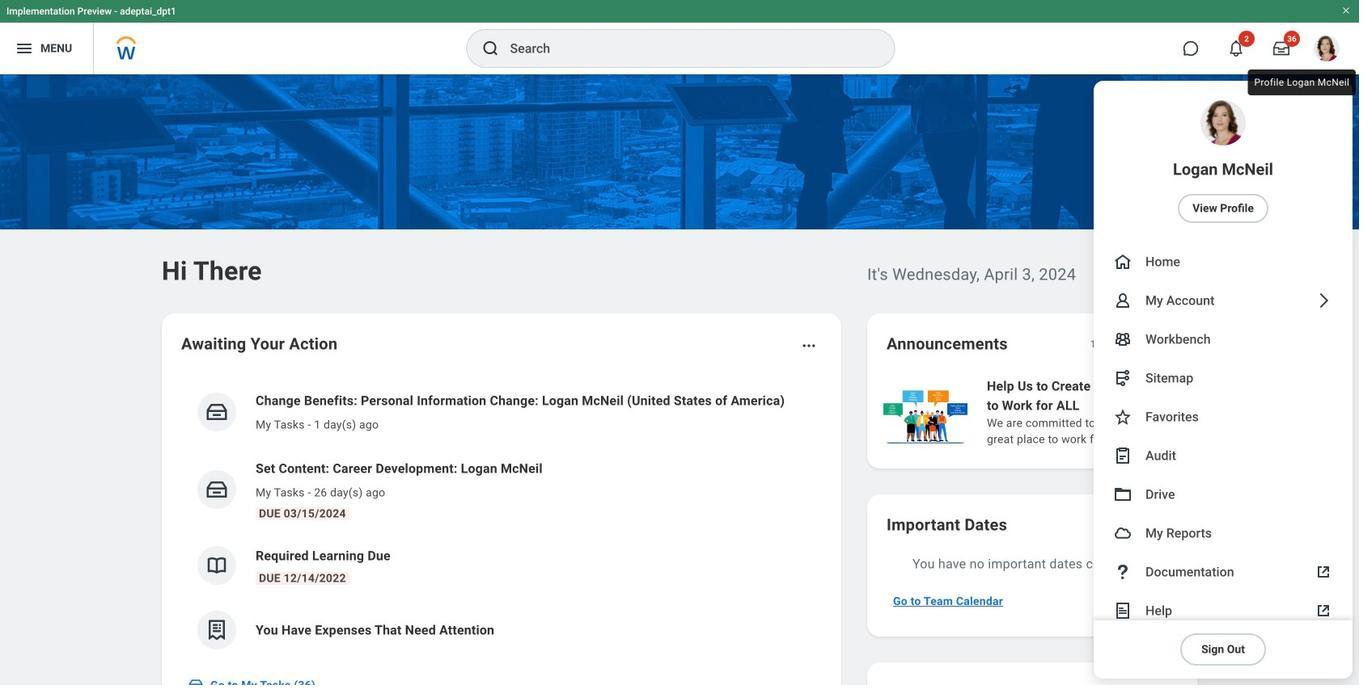 Task type: describe. For each thing, give the bounding box(es) containing it.
1 horizontal spatial inbox image
[[205, 478, 229, 502]]

5 menu item from the top
[[1094, 359, 1353, 398]]

chevron left small image
[[1128, 337, 1144, 353]]

ext link image for first "menu item" from the bottom of the page
[[1314, 602, 1333, 621]]

question image
[[1113, 563, 1133, 582]]

7 menu item from the top
[[1094, 437, 1353, 476]]

star image
[[1113, 408, 1133, 427]]

document image
[[1113, 602, 1133, 621]]

contact card matrix manager image
[[1113, 330, 1133, 349]]

6 menu item from the top
[[1094, 398, 1353, 437]]

chevron right image
[[1314, 291, 1333, 311]]

8 menu item from the top
[[1094, 476, 1353, 514]]

avatar image
[[1113, 524, 1133, 544]]

paste image
[[1113, 447, 1133, 466]]

chevron right small image
[[1157, 337, 1173, 353]]

2 menu item from the top
[[1094, 243, 1353, 282]]

10 menu item from the top
[[1094, 553, 1353, 592]]

1 horizontal spatial list
[[880, 375, 1359, 450]]

related actions image
[[801, 338, 817, 354]]

logan mcneil image
[[1314, 36, 1340, 61]]

11 menu item from the top
[[1094, 592, 1353, 631]]

3 menu item from the top
[[1094, 282, 1353, 320]]

justify image
[[15, 39, 34, 58]]



Task type: vqa. For each thing, say whether or not it's contained in the screenshot.
"CREDITS" within benefit credits popup button
no



Task type: locate. For each thing, give the bounding box(es) containing it.
banner
[[0, 0, 1359, 680]]

dashboard expenses image
[[205, 619, 229, 643]]

4 menu item from the top
[[1094, 320, 1353, 359]]

list
[[880, 375, 1359, 450], [181, 379, 822, 663]]

endpoints image
[[1113, 369, 1133, 388]]

close environment banner image
[[1341, 6, 1351, 15]]

ext link image for 10th "menu item" from the top
[[1314, 563, 1333, 582]]

1 vertical spatial inbox image
[[188, 678, 204, 686]]

0 vertical spatial ext link image
[[1314, 563, 1333, 582]]

0 horizontal spatial inbox image
[[188, 678, 204, 686]]

1 ext link image from the top
[[1314, 563, 1333, 582]]

tooltip
[[1245, 66, 1359, 99]]

1 vertical spatial ext link image
[[1314, 602, 1333, 621]]

Search Workday  search field
[[510, 31, 861, 66]]

status
[[1090, 338, 1116, 351]]

user image
[[1113, 291, 1133, 311]]

main content
[[0, 74, 1359, 686]]

menu item
[[1094, 81, 1353, 243], [1094, 243, 1353, 282], [1094, 282, 1353, 320], [1094, 320, 1353, 359], [1094, 359, 1353, 398], [1094, 398, 1353, 437], [1094, 437, 1353, 476], [1094, 476, 1353, 514], [1094, 514, 1353, 553], [1094, 553, 1353, 592], [1094, 592, 1353, 631]]

notifications large image
[[1228, 40, 1244, 57]]

inbox image
[[205, 400, 229, 425]]

home image
[[1113, 252, 1133, 272]]

menu
[[1094, 81, 1353, 680]]

2 ext link image from the top
[[1314, 602, 1333, 621]]

9 menu item from the top
[[1094, 514, 1353, 553]]

ext link image
[[1314, 563, 1333, 582], [1314, 602, 1333, 621]]

1 menu item from the top
[[1094, 81, 1353, 243]]

0 vertical spatial inbox image
[[205, 478, 229, 502]]

inbox large image
[[1273, 40, 1289, 57]]

inbox image
[[205, 478, 229, 502], [188, 678, 204, 686]]

0 horizontal spatial list
[[181, 379, 822, 663]]

folder open image
[[1113, 485, 1133, 505]]

book open image
[[205, 554, 229, 578]]

search image
[[481, 39, 500, 58]]



